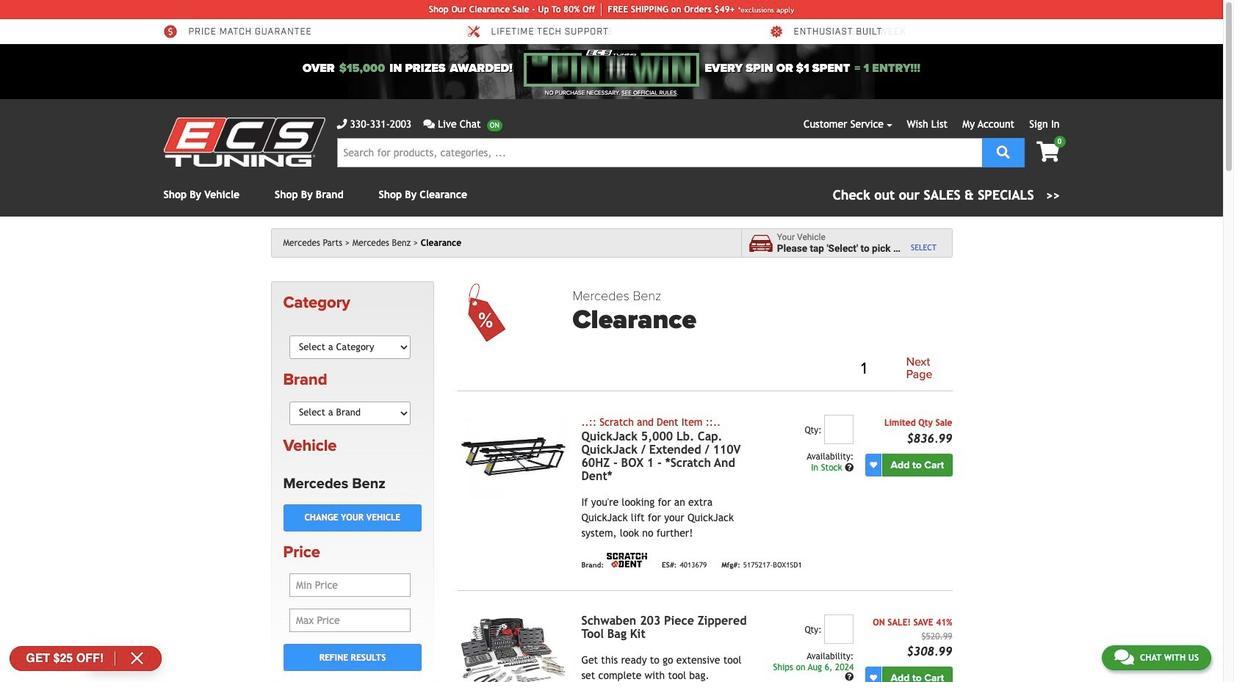 Task type: describe. For each thing, give the bounding box(es) containing it.
phone image
[[337, 119, 347, 129]]

ecs tuning image
[[163, 118, 325, 167]]

comments image
[[423, 119, 435, 129]]

add to wish list image
[[870, 675, 877, 682]]

Min Price number field
[[289, 574, 411, 597]]

Search text field
[[337, 138, 982, 167]]

add to wish list image
[[870, 462, 877, 469]]

question circle image
[[845, 463, 854, 472]]



Task type: vqa. For each thing, say whether or not it's contained in the screenshot.
'Password' to the middle
no



Task type: locate. For each thing, give the bounding box(es) containing it.
None number field
[[824, 415, 854, 444], [824, 615, 854, 644], [824, 415, 854, 444], [824, 615, 854, 644]]

es#2996482 - 014121sch01akt2 - schwaben 203 piece zippered tool bag kit  - get this ready to go extensive tool set complete with tool bag. - schwaben - audi bmw volkswagen mercedes benz mini porsche image
[[458, 615, 570, 682]]

scratch & dent - corporate logo image
[[607, 553, 647, 568]]

ecs tuning 'spin to win' contest logo image
[[524, 50, 699, 87]]

search image
[[997, 145, 1010, 158]]

comments image
[[1114, 649, 1134, 666]]

es#4013679 - 5175217-box1sd1 - quickjack 5,000 lb. cap. quickjack / extended / 110v 60hz - box 1 - *scratch and dent* - if you're looking for an extra quickjack lift for your quickjack system, look no further! - scratch & dent - audi bmw volkswagen mercedes benz mini porsche image
[[458, 415, 570, 499]]

question circle image
[[845, 673, 854, 682]]

Max Price number field
[[289, 609, 411, 633]]

paginated product list navigation navigation
[[573, 353, 952, 385]]



